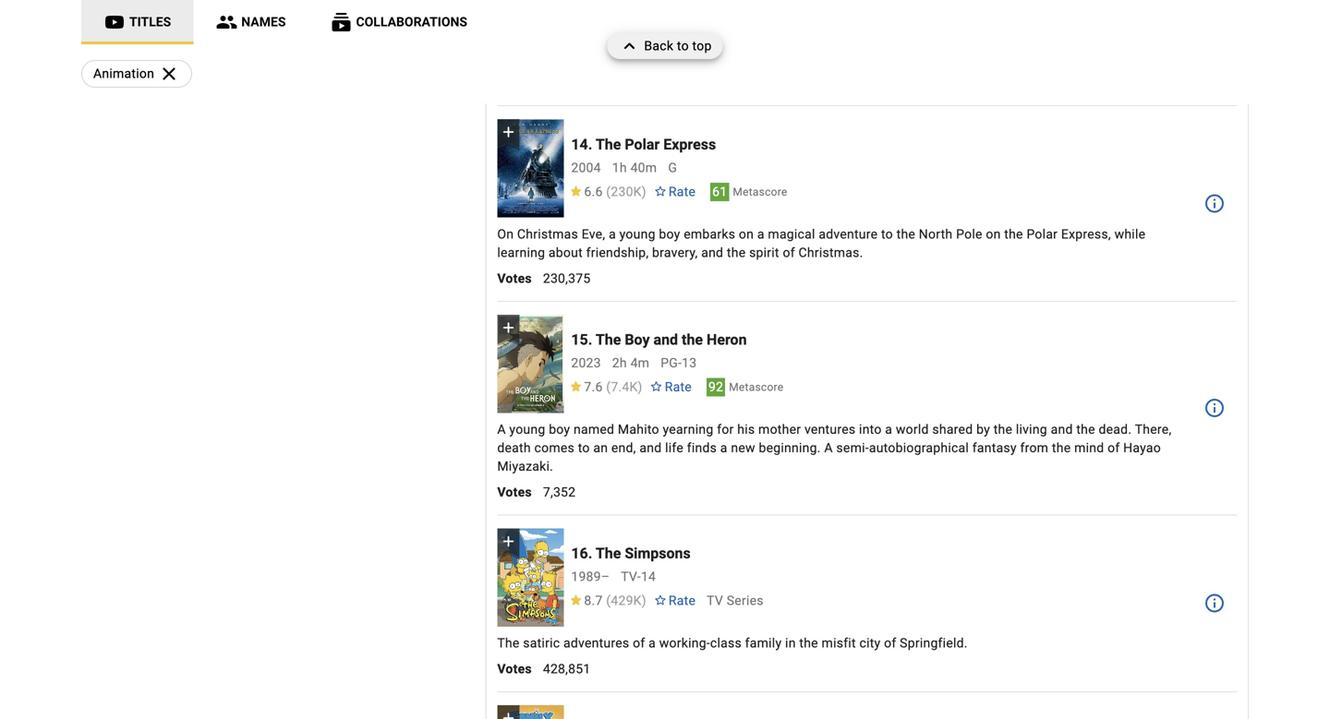 Task type: locate. For each thing, give the bounding box(es) containing it.
the for 16.
[[596, 545, 621, 563]]

( right 7.6
[[606, 380, 611, 395]]

)
[[638, 7, 643, 23], [642, 184, 647, 200], [638, 380, 643, 395], [642, 594, 647, 609]]

3 group from the top
[[497, 529, 564, 627]]

on right strands
[[815, 50, 830, 65]]

planet.
[[989, 50, 1030, 65]]

0 vertical spatial metascore
[[733, 186, 788, 199]]

1 add image from the top
[[499, 319, 518, 337]]

a left damaged
[[571, 50, 578, 65]]

2 vertical spatial add image
[[499, 709, 518, 720]]

0 vertical spatial (
[[606, 184, 611, 200]]

his
[[738, 422, 755, 437]]

0 horizontal spatial to
[[578, 441, 590, 456]]

on up "spirit"
[[739, 227, 754, 242]]

16.
[[571, 545, 593, 563]]

bravery,
[[652, 245, 698, 260]]

star inline image for 14.
[[569, 186, 582, 196]]

the up "2h"
[[596, 331, 621, 349]]

2 ( from the top
[[606, 380, 611, 395]]

the left 'satiric'
[[497, 636, 520, 651]]

rate button
[[643, 0, 699, 32], [647, 176, 703, 209], [643, 371, 699, 404], [647, 585, 703, 618]]

0 vertical spatial polar
[[625, 136, 660, 153]]

to right adventure at top right
[[881, 227, 893, 242]]

14. the polar express
[[571, 136, 716, 153]]

the right from
[[1052, 441, 1071, 456]]

rate for simpsons
[[669, 594, 696, 609]]

0 vertical spatial tv
[[703, 7, 720, 23]]

a
[[497, 422, 506, 437], [824, 441, 833, 456]]

to
[[677, 38, 689, 54], [881, 227, 893, 242], [578, 441, 590, 456]]

16. the simpsons link
[[571, 545, 691, 563]]

the right in at the right bottom of page
[[800, 636, 818, 651]]

6.6 ( 230k )
[[584, 184, 647, 200]]

( for 14.
[[606, 184, 611, 200]]

1 vertical spatial metascore
[[729, 381, 784, 394]]

boy up the comes
[[549, 422, 570, 437]]

0 vertical spatial boy
[[659, 227, 680, 242]]

the up 1h
[[596, 136, 621, 153]]

) left star border inline image
[[638, 380, 643, 395]]

polar
[[625, 136, 660, 153], [1027, 227, 1058, 242]]

boy inside on christmas eve, a young boy embarks on a magical adventure to the north pole on the polar express, while learning about friendship, bravery, and the spirit of christmas.
[[659, 227, 680, 242]]

1 vertical spatial star inline image
[[569, 382, 582, 392]]

add image for 15.
[[499, 319, 518, 337]]

(
[[606, 184, 611, 200], [606, 380, 611, 395], [606, 594, 611, 609]]

there,
[[1135, 422, 1172, 437]]

votes for 16.
[[497, 662, 532, 677]]

of inside a young boy named mahito yearning for his mother ventures into a world shared by the living and the dead. there, death comes to an end, and life finds a new beginning. a semi-autobiographical fantasy from the mind of hayao miyazaki.
[[1108, 441, 1120, 456]]

beginning.
[[759, 441, 821, 456]]

2 group from the top
[[497, 315, 564, 413]]

eve,
[[582, 227, 605, 242]]

2h 4m
[[612, 356, 650, 371]]

metascore inside 92 metascore
[[729, 381, 784, 394]]

14
[[641, 570, 656, 585]]

1 star inline image from the top
[[569, 186, 582, 196]]

see more information about the polar express image
[[1204, 193, 1226, 215]]

tv series
[[707, 594, 764, 609]]

in
[[785, 636, 796, 651]]

( for 16.
[[606, 594, 611, 609]]

star border inline image
[[654, 186, 667, 196], [654, 595, 667, 606]]

a right eve,
[[609, 227, 616, 242]]

series up the satiric adventures of a working-class family in the misfit city of springfield.
[[727, 594, 764, 609]]

group for 15.
[[497, 315, 564, 413]]

the for 15.
[[596, 331, 621, 349]]

clear image
[[154, 61, 180, 87]]

92 metascore
[[709, 380, 784, 395]]

young up friendship,
[[620, 227, 656, 242]]

group left star inline icon
[[497, 529, 564, 627]]

the satiric adventures of a working-class family in the misfit city of springfield.
[[497, 636, 968, 651]]

friendship,
[[586, 245, 649, 260]]

animation button
[[81, 60, 192, 88]]

group down 428,851
[[497, 706, 564, 720]]

( right the 6.6
[[606, 184, 611, 200]]

shared
[[933, 422, 973, 437]]

polar up 40m
[[625, 136, 660, 153]]

young up death
[[509, 422, 546, 437]]

1 vertical spatial tv
[[707, 594, 723, 609]]

1 vertical spatial (
[[606, 380, 611, 395]]

star border inline image for simpsons
[[654, 595, 667, 606]]

finds
[[687, 441, 717, 456]]

0 vertical spatial votes
[[497, 271, 532, 286]]

and up the pg-
[[654, 331, 678, 349]]

freighter
[[713, 50, 763, 65]]

0 vertical spatial a
[[497, 422, 506, 437]]

tab list
[[81, 0, 1249, 44]]

rate
[[665, 7, 692, 23], [669, 184, 696, 200], [665, 380, 692, 395], [669, 594, 696, 609]]

2 vertical spatial to
[[578, 441, 590, 456]]

young
[[620, 227, 656, 242], [509, 422, 546, 437]]

( right 8.7
[[606, 594, 611, 609]]

space
[[673, 50, 709, 65]]

star border inline image down 40m
[[654, 186, 667, 196]]

2 star inline image from the top
[[569, 382, 582, 392]]

series
[[752, 7, 789, 23], [727, 594, 764, 609]]

add image
[[499, 319, 518, 337], [499, 532, 518, 551], [499, 709, 518, 720]]

ventures
[[805, 422, 856, 437]]

2 add image from the top
[[499, 532, 518, 551]]

yearning
[[663, 422, 714, 437]]

1 horizontal spatial polar
[[1027, 227, 1058, 242]]

61 metascore
[[712, 184, 788, 200]]

of down dead.
[[1108, 441, 1120, 456]]

to left an
[[578, 441, 590, 456]]

2 horizontal spatial to
[[881, 227, 893, 242]]

rate button for boy
[[643, 371, 699, 404]]

of right crew
[[555, 50, 567, 65]]

1h
[[612, 160, 627, 176]]

star inline image inside the imdb rating: 7.6 element
[[569, 382, 582, 392]]

7.6
[[584, 380, 603, 395]]

tv-14
[[621, 570, 656, 585]]

a young boy named mahito yearning for his mother ventures into a world shared by the living and the dead. there, death comes to an end, and life finds a new beginning. a semi-autobiographical fantasy from the mind of hayao miyazaki.
[[497, 422, 1172, 474]]

2 horizontal spatial on
[[986, 227, 1001, 242]]

tv-
[[621, 570, 641, 585]]

group
[[497, 119, 564, 218], [497, 315, 564, 413], [497, 529, 564, 627], [497, 706, 564, 720]]

mother
[[759, 422, 801, 437]]

imdb rating: 7.6 element
[[569, 380, 643, 395]]

) up expand less icon
[[638, 7, 643, 23]]

1 star border inline image from the top
[[654, 186, 667, 196]]

1 vertical spatial polar
[[1027, 227, 1058, 242]]

2 votes from the top
[[497, 485, 532, 500]]

) down "14"
[[642, 594, 647, 609]]

pole
[[956, 227, 983, 242]]

92
[[709, 380, 724, 395]]

a up death
[[497, 422, 506, 437]]

to left top
[[677, 38, 689, 54]]

rate up the working-
[[669, 594, 696, 609]]

0 vertical spatial to
[[677, 38, 689, 54]]

on right pole
[[986, 227, 1001, 242]]

4 group from the top
[[497, 706, 564, 720]]

the left crew
[[497, 50, 520, 65]]

metascore inside 61 metascore
[[733, 186, 788, 199]]

2 star border inline image from the top
[[654, 595, 667, 606]]

metascore right 61
[[733, 186, 788, 199]]

1 vertical spatial young
[[509, 422, 546, 437]]

0 vertical spatial add image
[[499, 319, 518, 337]]

tv
[[703, 7, 720, 23], [707, 594, 723, 609]]

group left 2023
[[497, 315, 564, 413]]

1 vertical spatial star border inline image
[[654, 595, 667, 606]]

1 vertical spatial to
[[881, 227, 893, 242]]

star border inline image down "14"
[[654, 595, 667, 606]]

votes
[[497, 271, 532, 286], [497, 485, 532, 500], [497, 662, 532, 677]]

2 vertical spatial votes
[[497, 662, 532, 677]]

1 vertical spatial series
[[727, 594, 764, 609]]

1 horizontal spatial a
[[824, 441, 833, 456]]

star inline image left 7.6
[[569, 382, 582, 392]]

rate up "back to top"
[[665, 7, 692, 23]]

a down for
[[720, 441, 728, 456]]

the left "spirit"
[[727, 245, 746, 260]]

mahito
[[618, 422, 659, 437]]

8.7
[[584, 594, 603, 609]]

star inline image
[[569, 186, 582, 196], [569, 382, 582, 392]]

votes down 'satiric'
[[497, 662, 532, 677]]

satiric
[[523, 636, 560, 651]]

1 votes from the top
[[497, 271, 532, 286]]

1 horizontal spatial young
[[620, 227, 656, 242]]

star inline image left the 6.6
[[569, 186, 582, 196]]

1 vertical spatial add image
[[499, 532, 518, 551]]

rate button for simpsons
[[647, 585, 703, 618]]

named
[[574, 422, 615, 437]]

votes down miyazaki.
[[497, 485, 532, 500]]

collaborations
[[356, 14, 468, 30]]

0 vertical spatial star inline image
[[569, 186, 582, 196]]

group left the 2004
[[497, 119, 564, 218]]

2 vertical spatial (
[[606, 594, 611, 609]]

of inside on christmas eve, a young boy embarks on a magical adventure to the north pole on the polar express, while learning about friendship, bravery, and the spirit of christmas.
[[783, 245, 795, 260]]

class
[[710, 636, 742, 651]]

rate right star border inline image
[[665, 380, 692, 395]]

0 horizontal spatial young
[[509, 422, 546, 437]]

the for 14.
[[596, 136, 621, 153]]

rate down g
[[669, 184, 696, 200]]

tv for tv mini series
[[703, 7, 720, 23]]

while
[[1115, 227, 1146, 242]]

the right 16.
[[596, 545, 621, 563]]

0 vertical spatial star border inline image
[[654, 186, 667, 196]]

the up the 13
[[682, 331, 703, 349]]

of down magical
[[783, 245, 795, 260]]

imdb rating: 8.7 element
[[569, 594, 647, 609]]

2004
[[571, 160, 601, 176]]

) down 40m
[[642, 184, 647, 200]]

family
[[745, 636, 782, 651]]

boy
[[659, 227, 680, 242], [549, 422, 570, 437]]

tv left mini at the top
[[703, 7, 720, 23]]

( for 15.
[[606, 380, 611, 395]]

0 horizontal spatial polar
[[625, 136, 660, 153]]

1 ( from the top
[[606, 184, 611, 200]]

for
[[717, 422, 734, 437]]

group for 14.
[[497, 119, 564, 218]]

6.6
[[584, 184, 603, 200]]

simpsons
[[625, 545, 691, 563]]

metascore right 92
[[729, 381, 784, 394]]

boy up bravery,
[[659, 227, 680, 242]]

living
[[1016, 422, 1048, 437]]

dead.
[[1099, 422, 1132, 437]]

3 ( from the top
[[606, 594, 611, 609]]

) for simpsons
[[642, 594, 647, 609]]

titles tab
[[81, 0, 193, 44]]

star inline image inside imdb rating: 6.6 element
[[569, 186, 582, 196]]

1 horizontal spatial to
[[677, 38, 689, 54]]

3 votes from the top
[[497, 662, 532, 677]]

series right mini at the top
[[752, 7, 789, 23]]

metascore for 15. the boy and the heron
[[729, 381, 784, 394]]

1 vertical spatial boy
[[549, 422, 570, 437]]

a right into
[[885, 422, 893, 437]]

beautiful
[[844, 50, 896, 65]]

a down ventures
[[824, 441, 833, 456]]

comes
[[534, 441, 575, 456]]

the
[[497, 50, 520, 65], [596, 136, 621, 153], [596, 331, 621, 349], [596, 545, 621, 563], [497, 636, 520, 651]]

julie kavner, nancy cartwright, dan castellaneta, and yeardley smith in the simpsons (1989) image
[[497, 529, 564, 627]]

votes down learning on the top left of page
[[497, 271, 532, 286]]

people image
[[216, 11, 238, 33]]

1 group from the top
[[497, 119, 564, 218]]

and down embarks on the top of page
[[701, 245, 724, 260]]

) for polar
[[642, 184, 647, 200]]

0 horizontal spatial boy
[[549, 422, 570, 437]]

tab list containing titles
[[81, 0, 1249, 44]]

polar left the express,
[[1027, 227, 1058, 242]]

the
[[897, 227, 916, 242], [1005, 227, 1023, 242], [727, 245, 746, 260], [682, 331, 703, 349], [994, 422, 1013, 437], [1077, 422, 1096, 437], [1052, 441, 1071, 456], [800, 636, 818, 651]]

1 vertical spatial votes
[[497, 485, 532, 500]]

back
[[644, 38, 674, 54]]

7.6 ( 7.4k )
[[584, 380, 643, 395]]

0 vertical spatial young
[[620, 227, 656, 242]]

7,352
[[543, 485, 576, 500]]

tv up class
[[707, 594, 723, 609]]

to inside on christmas eve, a young boy embarks on a magical adventure to the north pole on the polar express, while learning about friendship, bravery, and the spirit of christmas.
[[881, 227, 893, 242]]

1 horizontal spatial boy
[[659, 227, 680, 242]]



Task type: describe. For each thing, give the bounding box(es) containing it.
8.7 ( 429k )
[[584, 594, 647, 609]]

7.1k
[[611, 7, 638, 23]]

14. the polar express link
[[571, 136, 716, 153]]

magical
[[768, 227, 815, 242]]

the up mind
[[1077, 422, 1096, 437]]

0 vertical spatial series
[[752, 7, 789, 23]]

star inline image for 15.
[[569, 382, 582, 392]]

0 horizontal spatial a
[[497, 422, 506, 437]]

a up "spirit"
[[757, 227, 765, 242]]

subscriptions image
[[330, 11, 352, 33]]

to inside a young boy named mahito yearning for his mother ventures into a world shared by the living and the dead. there, death comes to an end, and life finds a new beginning. a semi-autobiographical fantasy from the mind of hayao miyazaki.
[[578, 441, 590, 456]]

seth green, mila kunis, alex borstein, and seth macfarlane in family guy (1999) image
[[497, 706, 564, 720]]

3 add image from the top
[[499, 709, 518, 720]]

death
[[497, 441, 531, 456]]

dangerous
[[923, 50, 986, 65]]

rate for polar
[[669, 184, 696, 200]]

tv for tv series
[[707, 594, 723, 609]]

and inside on christmas eve, a young boy embarks on a magical adventure to the north pole on the polar express, while learning about friendship, bravery, and the spirit of christmas.
[[701, 245, 724, 260]]

1989–
[[571, 570, 610, 585]]

428,851
[[543, 662, 591, 677]]

names tab
[[193, 0, 308, 44]]

express
[[664, 136, 716, 153]]

the crew of a damaged deep space freighter strands on a beautiful but dangerous planet.
[[497, 50, 1030, 65]]

see more information about the boy and the heron image
[[1204, 397, 1226, 419]]

g
[[668, 160, 677, 176]]

) for boy
[[638, 380, 643, 395]]

votes for 15.
[[497, 485, 532, 500]]

the right the by at right bottom
[[994, 422, 1013, 437]]

names
[[241, 14, 286, 30]]

young inside on christmas eve, a young boy embarks on a magical adventure to the north pole on the polar express, while learning about friendship, bravery, and the spirit of christmas.
[[620, 227, 656, 242]]

expand less image
[[618, 33, 644, 59]]

boy
[[625, 331, 650, 349]]

express,
[[1061, 227, 1111, 242]]

group for 16.
[[497, 529, 564, 627]]

the boy and the heron (2023) image
[[497, 315, 564, 413]]

7.1k )
[[611, 7, 643, 23]]

4m
[[631, 356, 650, 371]]

230,375
[[543, 271, 591, 286]]

the right pole
[[1005, 227, 1023, 242]]

spirit
[[749, 245, 780, 260]]

rate button for polar
[[647, 176, 703, 209]]

the left north
[[897, 227, 916, 242]]

crew
[[523, 50, 552, 65]]

votes for 14.
[[497, 271, 532, 286]]

end,
[[612, 441, 636, 456]]

add image
[[499, 123, 518, 142]]

polar inside on christmas eve, a young boy embarks on a magical adventure to the north pole on the polar express, while learning about friendship, bravery, and the spirit of christmas.
[[1027, 227, 1058, 242]]

on
[[497, 227, 514, 242]]

about
[[549, 245, 583, 260]]

15. the boy and the heron
[[571, 331, 747, 349]]

star border inline image
[[650, 382, 663, 392]]

1h 40m
[[612, 160, 657, 176]]

imdb rating: 6.6 element
[[569, 184, 647, 200]]

7.4k
[[611, 380, 638, 395]]

miyazaki.
[[497, 459, 553, 474]]

metascore for 14. the polar express
[[733, 186, 788, 199]]

by
[[977, 422, 990, 437]]

rate for boy
[[665, 380, 692, 395]]

a left the working-
[[649, 636, 656, 651]]

adventures
[[564, 636, 630, 651]]

star border inline image for polar
[[654, 186, 667, 196]]

tom hanks, daryl sabara, and josh hutcherson in the polar express (2004) image
[[497, 119, 564, 218]]

an
[[593, 441, 608, 456]]

damaged
[[582, 50, 637, 65]]

the inside "link"
[[682, 331, 703, 349]]

and right "living" in the right of the page
[[1051, 422, 1073, 437]]

15. the boy and the heron link
[[571, 331, 747, 349]]

2h
[[612, 356, 627, 371]]

learning
[[497, 245, 545, 260]]

life
[[665, 441, 684, 456]]

0 horizontal spatial on
[[739, 227, 754, 242]]

see more information about the simpsons image
[[1204, 593, 1226, 615]]

16. the simpsons
[[571, 545, 691, 563]]

titles
[[129, 14, 171, 30]]

top
[[692, 38, 712, 54]]

of right adventures
[[633, 636, 645, 651]]

adventure
[[819, 227, 878, 242]]

deep
[[641, 50, 670, 65]]

13
[[682, 356, 697, 371]]

and inside 15. the boy and the heron "link"
[[654, 331, 678, 349]]

of right city
[[884, 636, 897, 651]]

working-
[[659, 636, 710, 651]]

hayao
[[1124, 441, 1161, 456]]

on christmas eve, a young boy embarks on a magical adventure to the north pole on the polar express, while learning about friendship, bravery, and the spirit of christmas.
[[497, 227, 1146, 260]]

boy inside a young boy named mahito yearning for his mother ventures into a world shared by the living and the dead. there, death comes to an end, and life finds a new beginning. a semi-autobiographical fantasy from the mind of hayao miyazaki.
[[549, 422, 570, 437]]

mini
[[723, 7, 749, 23]]

to inside button
[[677, 38, 689, 54]]

1 vertical spatial a
[[824, 441, 833, 456]]

1 horizontal spatial on
[[815, 50, 830, 65]]

add image for 16.
[[499, 532, 518, 551]]

star inline image
[[569, 595, 582, 606]]

youtube image
[[103, 11, 126, 33]]

new
[[731, 441, 756, 456]]

christmas
[[517, 227, 578, 242]]

14.
[[571, 136, 593, 153]]

40m
[[631, 160, 657, 176]]

young inside a young boy named mahito yearning for his mother ventures into a world shared by the living and the dead. there, death comes to an end, and life finds a new beginning. a semi-autobiographical fantasy from the mind of hayao miyazaki.
[[509, 422, 546, 437]]

429k
[[611, 594, 642, 609]]

collaborations tab
[[308, 0, 490, 44]]

61
[[712, 184, 727, 200]]

pg-13
[[661, 356, 697, 371]]

from
[[1020, 441, 1049, 456]]

but
[[900, 50, 919, 65]]

animation
[[93, 66, 154, 81]]

springfield.
[[900, 636, 968, 651]]

a left beautiful at the right of the page
[[833, 50, 841, 65]]

and down mahito
[[640, 441, 662, 456]]

tv mini series
[[703, 7, 789, 23]]

north
[[919, 227, 953, 242]]

back to top
[[644, 38, 712, 54]]

semi-
[[837, 441, 869, 456]]

15.
[[571, 331, 593, 349]]

2023
[[571, 356, 601, 371]]

pg-
[[661, 356, 682, 371]]

embarks
[[684, 227, 736, 242]]

mind
[[1075, 441, 1104, 456]]

230k
[[611, 184, 642, 200]]

fantasy
[[973, 441, 1017, 456]]

world
[[896, 422, 929, 437]]

christmas.
[[799, 245, 863, 260]]



Task type: vqa. For each thing, say whether or not it's contained in the screenshot.
James Stewart button
no



